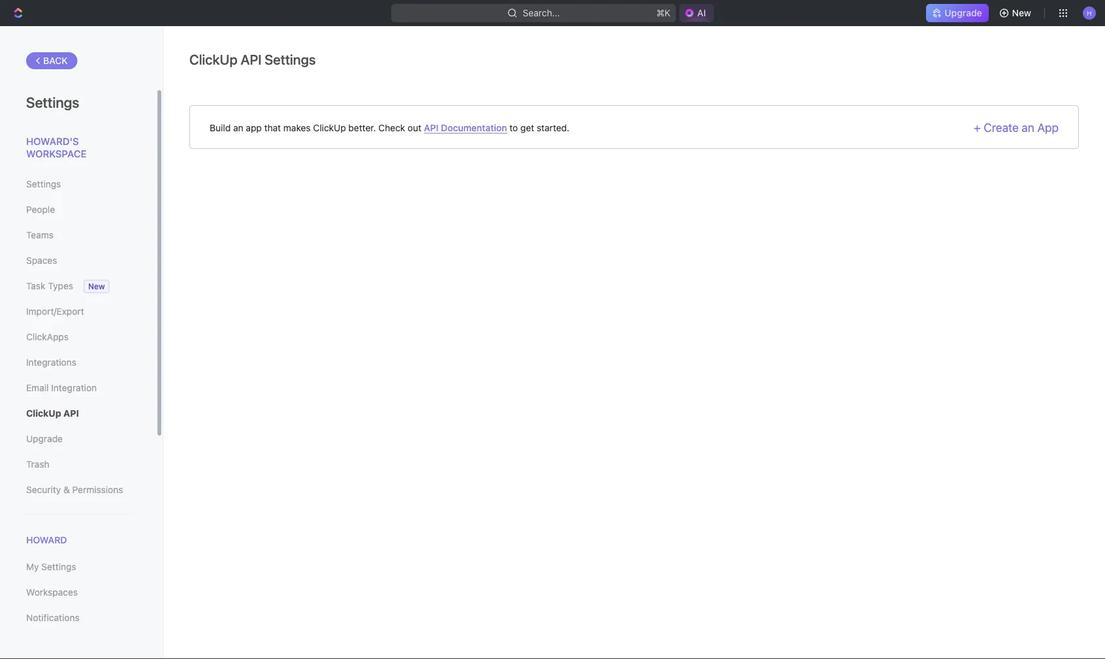 Task type: describe. For each thing, give the bounding box(es) containing it.
task
[[26, 281, 45, 291]]

security & permissions link
[[26, 479, 130, 501]]

0 vertical spatial upgrade
[[945, 8, 982, 18]]

howard's
[[26, 135, 79, 147]]

h button
[[1079, 3, 1100, 24]]

that
[[264, 122, 281, 133]]

workspaces
[[26, 587, 78, 598]]

api for clickup api
[[63, 408, 79, 419]]

api for clickup api settings
[[241, 51, 262, 67]]

spaces
[[26, 255, 57, 266]]

workspaces link
[[26, 582, 130, 604]]

teams link
[[26, 224, 130, 246]]

+ create an app
[[974, 121, 1059, 135]]

trash link
[[26, 453, 130, 476]]

types
[[48, 281, 73, 291]]

makes
[[283, 122, 311, 133]]

clickapps
[[26, 332, 69, 342]]

1 horizontal spatial an
[[1022, 121, 1035, 135]]

integrations link
[[26, 352, 130, 374]]

spaces link
[[26, 250, 130, 272]]

notifications link
[[26, 607, 130, 629]]

workspace
[[26, 148, 87, 159]]

back
[[43, 55, 68, 66]]

settings link
[[26, 173, 130, 195]]

check
[[379, 122, 405, 133]]

started.
[[537, 122, 570, 133]]

&
[[63, 485, 70, 495]]

notifications
[[26, 613, 79, 623]]

howard's workspace
[[26, 135, 87, 159]]

clickapps link
[[26, 326, 130, 348]]

2 horizontal spatial api
[[424, 122, 439, 133]]

to
[[510, 122, 518, 133]]

trash
[[26, 459, 49, 470]]

clickup api settings
[[189, 51, 316, 67]]

documentation
[[441, 122, 507, 133]]

build
[[210, 122, 231, 133]]

0 horizontal spatial upgrade link
[[26, 428, 130, 450]]

task types
[[26, 281, 73, 291]]

my
[[26, 562, 39, 573]]

1 horizontal spatial upgrade link
[[927, 4, 989, 22]]

integrations
[[26, 357, 76, 368]]

security
[[26, 485, 61, 495]]

ai
[[698, 8, 706, 18]]

better.
[[349, 122, 376, 133]]

clickup api
[[26, 408, 79, 419]]



Task type: locate. For each thing, give the bounding box(es) containing it.
new inside settings element
[[88, 282, 105, 291]]

api inside settings element
[[63, 408, 79, 419]]

teams
[[26, 230, 54, 240]]

upgrade link
[[927, 4, 989, 22], [26, 428, 130, 450]]

0 horizontal spatial upgrade
[[26, 434, 63, 444]]

1 vertical spatial api
[[424, 122, 439, 133]]

⌘k
[[657, 8, 671, 18]]

1 horizontal spatial upgrade
[[945, 8, 982, 18]]

2 horizontal spatial clickup
[[313, 122, 346, 133]]

my settings
[[26, 562, 76, 573]]

0 horizontal spatial an
[[233, 122, 243, 133]]

clickup for clickup api
[[26, 408, 61, 419]]

api documentation link
[[424, 122, 507, 134]]

clickup
[[189, 51, 238, 67], [313, 122, 346, 133], [26, 408, 61, 419]]

settings element
[[0, 26, 163, 659]]

build an app that makes clickup better. check out api documentation to get started.
[[210, 122, 570, 133]]

clickup inside settings element
[[26, 408, 61, 419]]

1 vertical spatial clickup
[[313, 122, 346, 133]]

upgrade inside settings element
[[26, 434, 63, 444]]

api
[[241, 51, 262, 67], [424, 122, 439, 133], [63, 408, 79, 419]]

clickup api link
[[26, 403, 130, 425]]

import/export
[[26, 306, 84, 317]]

1 vertical spatial upgrade
[[26, 434, 63, 444]]

0 vertical spatial api
[[241, 51, 262, 67]]

settings inside settings link
[[26, 179, 61, 189]]

1 vertical spatial upgrade link
[[26, 428, 130, 450]]

0 vertical spatial clickup
[[189, 51, 238, 67]]

ai button
[[679, 4, 714, 22]]

an
[[1022, 121, 1035, 135], [233, 122, 243, 133]]

permissions
[[72, 485, 123, 495]]

0 vertical spatial upgrade link
[[927, 4, 989, 22]]

0 horizontal spatial new
[[88, 282, 105, 291]]

1 vertical spatial new
[[88, 282, 105, 291]]

settings
[[265, 51, 316, 67], [26, 93, 79, 110], [26, 179, 61, 189], [41, 562, 76, 573]]

2 vertical spatial api
[[63, 408, 79, 419]]

new inside button
[[1013, 8, 1032, 18]]

0 vertical spatial new
[[1013, 8, 1032, 18]]

0 horizontal spatial api
[[63, 408, 79, 419]]

1 horizontal spatial new
[[1013, 8, 1032, 18]]

import/export link
[[26, 301, 130, 323]]

app
[[1038, 121, 1059, 135]]

email
[[26, 383, 49, 393]]

people link
[[26, 199, 130, 221]]

2 vertical spatial clickup
[[26, 408, 61, 419]]

app
[[246, 122, 262, 133]]

clickup for clickup api settings
[[189, 51, 238, 67]]

integration
[[51, 383, 97, 393]]

upgrade link left new button
[[927, 4, 989, 22]]

back link
[[26, 52, 78, 69]]

security & permissions
[[26, 485, 123, 495]]

upgrade left new button
[[945, 8, 982, 18]]

email integration link
[[26, 377, 130, 399]]

upgrade
[[945, 8, 982, 18], [26, 434, 63, 444]]

my settings link
[[26, 556, 130, 578]]

upgrade link down clickup api link
[[26, 428, 130, 450]]

h
[[1087, 9, 1092, 17]]

create
[[984, 121, 1019, 135]]

+
[[974, 121, 981, 135]]

get
[[521, 122, 535, 133]]

new
[[1013, 8, 1032, 18], [88, 282, 105, 291]]

1 horizontal spatial clickup
[[189, 51, 238, 67]]

email integration
[[26, 383, 97, 393]]

1 horizontal spatial api
[[241, 51, 262, 67]]

new button
[[994, 3, 1040, 24]]

settings inside "my settings" link
[[41, 562, 76, 573]]

upgrade up trash
[[26, 434, 63, 444]]

search...
[[523, 8, 560, 18]]

out
[[408, 122, 422, 133]]

0 horizontal spatial clickup
[[26, 408, 61, 419]]

howard
[[26, 535, 67, 546]]

people
[[26, 204, 55, 215]]



Task type: vqa. For each thing, say whether or not it's contained in the screenshot.
right 'New'
yes



